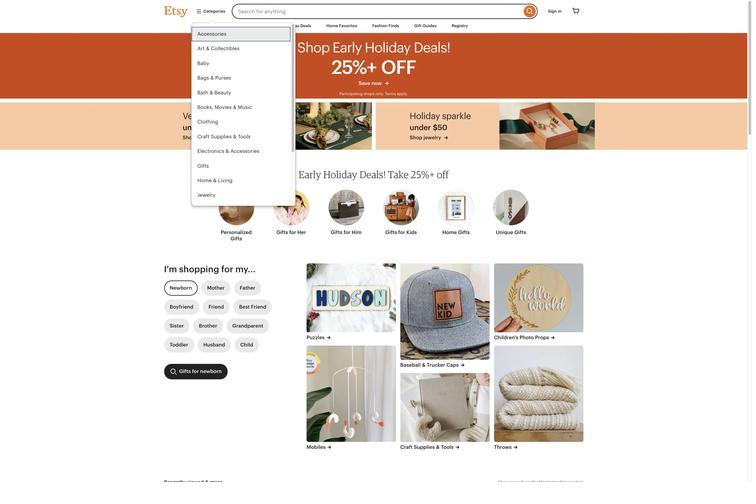 Task type: describe. For each thing, give the bounding box(es) containing it.
jewelry link
[[192, 188, 291, 203]]

gifts for kids
[[386, 229, 417, 236]]

merry
[[203, 111, 227, 121]]

throws link
[[494, 444, 584, 451]]

caps
[[447, 362, 459, 368]]

holiday sparkle under $50 shop jewelry
[[410, 111, 471, 141]]

2 vertical spatial supplies
[[414, 444, 435, 450]]

accessories link
[[192, 27, 291, 42]]

gifts for him link
[[329, 186, 365, 238]]

fashion finds
[[373, 23, 399, 28]]

grandparent
[[233, 323, 264, 329]]

1 horizontal spatial accessories
[[230, 148, 260, 154]]

gifts for him
[[331, 229, 362, 236]]

for for her
[[290, 229, 296, 236]]

art
[[197, 46, 205, 52]]

husband
[[204, 342, 225, 348]]

fashion
[[373, 23, 388, 28]]

shop jewelry link
[[410, 134, 471, 141]]

gift guides
[[415, 23, 437, 28]]

craft for the topmost craft supplies & tools link
[[197, 134, 210, 140]]

best
[[239, 304, 250, 310]]

children's photo props link
[[494, 334, 584, 341]]

participating
[[340, 92, 363, 96]]

home for home & living
[[197, 178, 212, 184]]

bath & beauty link
[[192, 86, 291, 100]]

boyfriend
[[170, 304, 194, 310]]

for for kids
[[399, 229, 406, 236]]

Search for anything text field
[[232, 4, 523, 19]]

best friend
[[239, 304, 267, 310]]

him
[[352, 229, 362, 236]]

0 vertical spatial decor
[[229, 111, 252, 121]]

2 friend from the left
[[251, 304, 267, 310]]

music
[[238, 104, 252, 110]]

baby memory book book | personalized baby book | gender neutral baby gift | baby shower gift | newborn memory book | baby book + photo album image
[[401, 373, 490, 442]]

for for him
[[344, 229, 351, 236]]

1 horizontal spatial craft supplies & tools link
[[401, 444, 490, 451]]

shop inside the shop early holiday deals! 25%+ off save now
[[297, 40, 330, 56]]

shop inside holiday sparkle under $50 shop jewelry
[[410, 135, 423, 141]]

shop decor link
[[183, 134, 252, 141]]

& for art
[[206, 46, 210, 52]]

wooden birth announcement plaque &quot;hello world&quot; matte white acrylic image
[[494, 264, 584, 332]]

0 vertical spatial craft supplies & tools
[[197, 134, 251, 140]]

& for home
[[213, 178, 217, 184]]

photo
[[520, 335, 534, 341]]

& for bath
[[210, 90, 213, 96]]

gifts for newborn link
[[164, 364, 228, 380]]

books, movies & music
[[197, 104, 252, 110]]

home gifts link
[[438, 186, 475, 238]]

bags
[[197, 75, 209, 81]]

baseball & trucker caps link
[[401, 362, 490, 369]]

take
[[388, 169, 409, 181]]

personalized name puzzle christmas gift for kids, wooden name puzzle, personalized gift for boy, baby&#39;s first, wooden toy, puzzle for boys image
[[307, 264, 396, 332]]

& for bags
[[210, 75, 214, 81]]

bath
[[197, 90, 208, 96]]

baby link
[[192, 56, 291, 71]]

electronics
[[197, 148, 224, 154]]

home gifts
[[443, 229, 470, 236]]

menu bar containing home favorites
[[153, 19, 595, 33]]

kids
[[407, 229, 417, 236]]

gifts for her
[[277, 229, 306, 236]]

gifts inside the "gifts for kids" link
[[386, 229, 397, 236]]

throws
[[494, 444, 512, 450]]

etsy design awards finalist pick 2022 -- shrimp upcycled wool mobile image
[[307, 346, 396, 442]]

party
[[217, 207, 230, 213]]

under $50 inside very merry decor under $50 shop decor
[[183, 123, 221, 132]]

sign in
[[549, 9, 562, 14]]

gift guides link
[[410, 20, 442, 32]]

very merry decor under $50 shop decor
[[183, 111, 252, 141]]

0 vertical spatial tools
[[238, 134, 251, 140]]

0 horizontal spatial holiday
[[324, 169, 358, 181]]

25%+
[[411, 169, 435, 181]]

bags & purses link
[[192, 71, 291, 86]]

clothing link
[[192, 115, 291, 130]]

for left the my...
[[221, 264, 234, 274]]

baby kids hat snapback, new kid toddler youth adult cap, first day school, back to school, new baby pregnancy announcement, pregnancy reveal image
[[401, 264, 490, 360]]

brother
[[199, 323, 217, 329]]

jewelry
[[424, 135, 442, 141]]

for for newborn
[[192, 369, 199, 375]]

home favorites link
[[322, 20, 362, 32]]

1 vertical spatial tools
[[441, 444, 454, 450]]

home for home favorites
[[327, 23, 339, 28]]

fashion finds link
[[368, 20, 404, 32]]

categories
[[204, 9, 225, 14]]

0 horizontal spatial accessories
[[197, 31, 226, 37]]

personalized gifts
[[221, 229, 252, 242]]

jewelry
[[197, 192, 215, 198]]

very
[[183, 111, 201, 121]]

shops
[[364, 92, 375, 96]]

gifts inside "home gifts" link
[[459, 229, 470, 236]]

books,
[[197, 104, 213, 110]]

purses
[[215, 75, 231, 81]]



Task type: vqa. For each thing, say whether or not it's contained in the screenshot.
2nd friend from the right
yes



Task type: locate. For each thing, give the bounding box(es) containing it.
0 horizontal spatial craft
[[197, 134, 210, 140]]

0 vertical spatial home
[[327, 23, 339, 28]]

sparkle
[[442, 111, 471, 121]]

under $50 down very
[[183, 123, 221, 132]]

gifts for newborn
[[179, 369, 222, 375]]

clothing
[[197, 119, 218, 125]]

early holiday deals! take 25%+ off
[[299, 169, 449, 181]]

electronics & accessories link
[[192, 144, 291, 159]]

movies
[[215, 104, 232, 110]]

& for baseball
[[422, 362, 426, 368]]

home
[[327, 23, 339, 28], [197, 178, 212, 184], [443, 229, 457, 236]]

collectibles
[[211, 46, 240, 52]]

1 vertical spatial supplies
[[231, 207, 252, 213]]

1 vertical spatial home
[[197, 178, 212, 184]]

gifts for kids link
[[384, 186, 420, 238]]

home inside 'home & living' link
[[197, 178, 212, 184]]

gifts inside "link"
[[179, 369, 191, 375]]

& for paper
[[213, 207, 216, 213]]

1 friend from the left
[[209, 304, 224, 310]]

gifts inside gifts link
[[197, 163, 209, 169]]

in
[[558, 9, 562, 14]]

0 horizontal spatial craft supplies & tools
[[197, 134, 251, 140]]

save
[[359, 80, 371, 86]]

children's photo props
[[494, 335, 550, 341]]

holiday deals!
[[365, 40, 451, 56]]

gifts inside unique gifts 'link'
[[515, 229, 527, 236]]

banner
[[153, 0, 595, 217]]

craft
[[197, 134, 210, 140], [401, 444, 413, 450]]

craft supplies & tools
[[197, 134, 251, 140], [401, 444, 454, 450]]

puzzles link
[[307, 334, 396, 341]]

personalized
[[221, 229, 252, 236]]

now
[[372, 80, 382, 86]]

shopping
[[179, 264, 219, 274]]

holiday inside holiday sparkle under $50 shop jewelry
[[410, 111, 440, 121]]

living
[[218, 178, 233, 184]]

home inside "home gifts" link
[[443, 229, 457, 236]]

newborn
[[200, 369, 222, 375]]

baseball
[[401, 362, 421, 368]]

mother
[[207, 285, 225, 291]]

friend right best
[[251, 304, 267, 310]]

1 vertical spatial holiday
[[324, 169, 358, 181]]

0 horizontal spatial tools
[[238, 134, 251, 140]]

shop early holiday deals! 25%+ off save now
[[297, 40, 451, 86]]

decor
[[229, 111, 252, 121], [197, 135, 211, 141]]

& for electronics
[[226, 148, 229, 154]]

toddler
[[170, 342, 188, 348]]

bags & purses
[[197, 75, 231, 81]]

0 horizontal spatial craft supplies & tools link
[[192, 130, 291, 144]]

for
[[290, 229, 296, 236], [344, 229, 351, 236], [399, 229, 406, 236], [221, 264, 234, 274], [192, 369, 199, 375]]

for left kids
[[399, 229, 406, 236]]

menu bar
[[153, 19, 595, 33]]

under $50
[[183, 123, 221, 132], [410, 123, 448, 132]]

None search field
[[232, 4, 538, 19]]

1 horizontal spatial craft supplies & tools
[[401, 444, 454, 450]]

1 vertical spatial decor
[[197, 135, 211, 141]]

sister
[[170, 323, 184, 329]]

craft supplies & tools link
[[192, 130, 291, 144], [401, 444, 490, 451]]

craft for rightmost craft supplies & tools link
[[401, 444, 413, 450]]

0 vertical spatial craft
[[197, 134, 210, 140]]

0 horizontal spatial friend
[[209, 304, 224, 310]]

2 horizontal spatial home
[[443, 229, 457, 236]]

merino wool chunky throw natural organic textured, off white aroma blanket hand woven for sustainable home decor image
[[494, 346, 584, 442]]

0 vertical spatial holiday
[[410, 111, 440, 121]]

early
[[333, 40, 362, 56], [299, 169, 322, 181]]

unique gifts
[[496, 229, 527, 236]]

props
[[536, 335, 550, 341]]

0 vertical spatial craft supplies & tools link
[[192, 130, 291, 144]]

my...
[[236, 264, 256, 274]]

a colorful charm choker statement necklace featuring six beads on a dainty gold chain shown in an open gift box. image
[[500, 102, 595, 150]]

electronics & accessories
[[197, 148, 260, 154]]

0 horizontal spatial home
[[197, 178, 212, 184]]

craft inside menu
[[197, 134, 210, 140]]

2 vertical spatial home
[[443, 229, 457, 236]]

registry link
[[447, 20, 473, 32]]

a festive christmas table setting featuring two green table runners shown with glassware, serveware, and a candle centerpiece. image
[[277, 102, 372, 150]]

decor down music
[[229, 111, 252, 121]]

sign
[[549, 9, 557, 14]]

categories button
[[191, 6, 230, 17]]

art & collectibles
[[197, 46, 240, 52]]

off
[[437, 169, 449, 181]]

1 under $50 from the left
[[183, 123, 221, 132]]

her
[[298, 229, 306, 236]]

0 horizontal spatial decor
[[197, 135, 211, 141]]

unique
[[496, 229, 514, 236]]

0 horizontal spatial under $50
[[183, 123, 221, 132]]

for left him
[[344, 229, 351, 236]]

menu containing accessories
[[191, 23, 296, 217]]

friend down "mother"
[[209, 304, 224, 310]]

bath & beauty
[[197, 90, 231, 96]]

accessories up gifts link on the left top of page
[[230, 148, 260, 154]]

participating shops only. terms apply.
[[340, 92, 408, 96]]

decor up the electronics
[[197, 135, 211, 141]]

1 vertical spatial craft supplies & tools link
[[401, 444, 490, 451]]

shop
[[297, 40, 330, 56], [183, 135, 196, 141], [410, 135, 423, 141]]

supplies
[[211, 134, 232, 140], [231, 207, 252, 213], [414, 444, 435, 450]]

1 horizontal spatial early
[[333, 40, 362, 56]]

gift
[[415, 23, 422, 28]]

1 horizontal spatial craft
[[401, 444, 413, 450]]

menu
[[191, 23, 296, 217]]

gifts inside personalized gifts
[[231, 236, 242, 242]]

paper & party supplies link
[[192, 203, 291, 217]]

children's
[[494, 335, 519, 341]]

gifts link
[[192, 159, 291, 174]]

0 vertical spatial supplies
[[211, 134, 232, 140]]

baseball & trucker caps
[[401, 362, 459, 368]]

1 vertical spatial craft
[[401, 444, 413, 450]]

i'm
[[164, 264, 177, 274]]

under $50 up jewelry
[[410, 123, 448, 132]]

1 horizontal spatial home
[[327, 23, 339, 28]]

only.
[[376, 92, 384, 96]]

gifts for her link
[[274, 186, 310, 238]]

25%+ off
[[332, 56, 416, 78]]

gifts inside gifts for him link
[[331, 229, 343, 236]]

under $50 inside holiday sparkle under $50 shop jewelry
[[410, 123, 448, 132]]

save now link
[[297, 80, 451, 90]]

unique gifts link
[[493, 186, 530, 238]]

terms apply.
[[385, 92, 408, 96]]

i'm shopping for my...
[[164, 264, 256, 274]]

child
[[240, 342, 253, 348]]

1 horizontal spatial shop
[[297, 40, 330, 56]]

beauty
[[215, 90, 231, 96]]

holiday
[[410, 111, 440, 121], [324, 169, 358, 181]]

home & living
[[197, 178, 233, 184]]

1 vertical spatial early
[[299, 169, 322, 181]]

home inside home favorites link
[[327, 23, 339, 28]]

1 horizontal spatial tools
[[441, 444, 454, 450]]

0 horizontal spatial shop
[[183, 135, 196, 141]]

accessories up art & collectibles
[[197, 31, 226, 37]]

early inside the shop early holiday deals! 25%+ off save now
[[333, 40, 362, 56]]

none search field inside "banner"
[[232, 4, 538, 19]]

art & collectibles link
[[192, 42, 291, 56]]

1 horizontal spatial friend
[[251, 304, 267, 310]]

2 horizontal spatial shop
[[410, 135, 423, 141]]

1 horizontal spatial holiday
[[410, 111, 440, 121]]

1 vertical spatial accessories
[[230, 148, 260, 154]]

tools
[[238, 134, 251, 140], [441, 444, 454, 450]]

home for home gifts
[[443, 229, 457, 236]]

banner containing accessories
[[153, 0, 595, 217]]

1 horizontal spatial decor
[[229, 111, 252, 121]]

0 horizontal spatial early
[[299, 169, 322, 181]]

2 under $50 from the left
[[410, 123, 448, 132]]

for left newborn
[[192, 369, 199, 375]]

deals!
[[360, 169, 386, 181]]

for inside "link"
[[192, 369, 199, 375]]

1 vertical spatial craft supplies & tools
[[401, 444, 454, 450]]

1 horizontal spatial under $50
[[410, 123, 448, 132]]

for left her
[[290, 229, 296, 236]]

0 vertical spatial accessories
[[197, 31, 226, 37]]

father
[[240, 285, 256, 291]]

favorites
[[339, 23, 357, 28]]

shop inside very merry decor under $50 shop decor
[[183, 135, 196, 141]]

gifts
[[197, 163, 209, 169], [277, 229, 288, 236], [331, 229, 343, 236], [386, 229, 397, 236], [459, 229, 470, 236], [515, 229, 527, 236], [231, 236, 242, 242], [179, 369, 191, 375]]

books, movies & music link
[[192, 100, 291, 115]]

mobiles
[[307, 444, 326, 450]]

gifts inside gifts for her link
[[277, 229, 288, 236]]

0 vertical spatial early
[[333, 40, 362, 56]]

guides
[[423, 23, 437, 28]]



